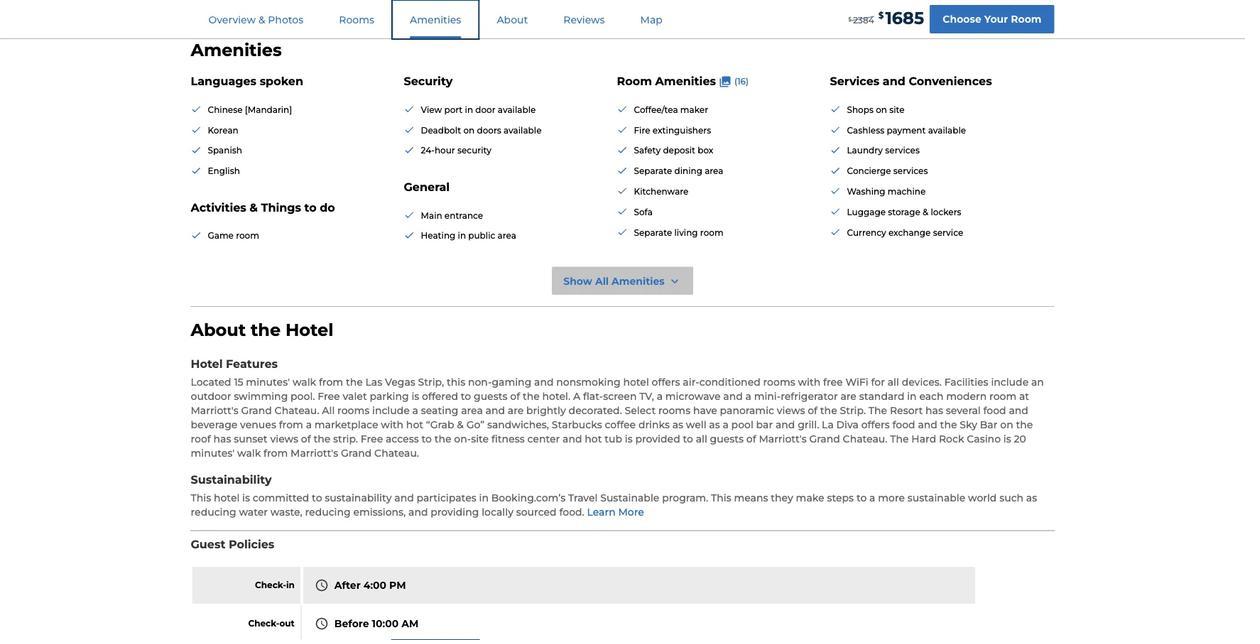 Task type: vqa. For each thing, say whether or not it's contained in the screenshot.
You to the bottom
no



Task type: locate. For each thing, give the bounding box(es) containing it.
1 this from the left
[[191, 492, 211, 504]]

1 horizontal spatial include
[[991, 376, 1029, 388]]

all
[[595, 275, 609, 287], [322, 405, 335, 417]]

area
[[705, 166, 723, 176], [498, 231, 516, 241], [461, 405, 483, 417]]

row group
[[192, 567, 977, 640]]

on right shops
[[876, 104, 887, 115]]

the down standard
[[869, 405, 887, 417]]

program.
[[662, 492, 708, 504]]

0 vertical spatial hotel
[[623, 376, 649, 388]]

wifi
[[846, 376, 869, 388]]

2 vertical spatial marriott's
[[291, 447, 338, 459]]

2 horizontal spatial room
[[990, 390, 1017, 402]]

1 vertical spatial walk
[[237, 447, 261, 459]]

rock
[[939, 433, 964, 445]]

bar
[[980, 419, 998, 431]]

0 vertical spatial grand
[[241, 405, 272, 417]]

1 vertical spatial about
[[191, 320, 246, 340]]

food
[[984, 405, 1006, 417], [893, 419, 915, 431]]

box
[[698, 145, 714, 156]]

the left hard
[[890, 433, 909, 445]]

safety deposit box
[[634, 145, 714, 156]]

1 vertical spatial all
[[696, 433, 707, 445]]

1 vertical spatial hot
[[585, 433, 602, 445]]

0 vertical spatial walk
[[293, 376, 316, 388]]

hot left 'tub' on the bottom left
[[585, 433, 602, 445]]

minutes' down roof on the bottom left
[[191, 447, 235, 459]]

0 horizontal spatial all
[[322, 405, 335, 417]]

the up rock
[[940, 419, 957, 431]]

of left strip.
[[301, 433, 311, 445]]

1 vertical spatial from
[[279, 419, 303, 431]]

hot up the access
[[406, 419, 423, 431]]

water
[[239, 506, 268, 518]]

chateau. down diva
[[843, 433, 888, 445]]

microwave
[[665, 390, 721, 402]]

hotel
[[286, 320, 334, 340], [191, 357, 223, 371]]

as
[[672, 419, 683, 431], [709, 419, 720, 431], [1026, 492, 1037, 504]]

guests down pool
[[710, 433, 744, 445]]

10:00
[[372, 617, 399, 630]]

"grab
[[426, 419, 454, 431]]

on left doors
[[463, 125, 475, 135]]

1 horizontal spatial has
[[926, 405, 943, 417]]

make
[[796, 492, 825, 504]]

shops on site
[[847, 104, 905, 115]]

1 separate from the top
[[634, 166, 672, 176]]

select
[[625, 405, 656, 417]]

in up locally
[[479, 492, 489, 504]]

this left means on the bottom of the page
[[711, 492, 731, 504]]

living
[[674, 227, 698, 237]]

chateau. down pool.
[[275, 405, 319, 417]]

deadbolt
[[421, 125, 461, 135]]

is left 20
[[1004, 433, 1011, 445]]

2 horizontal spatial as
[[1026, 492, 1037, 504]]

include
[[991, 376, 1029, 388], [372, 405, 410, 417]]

is down vegas
[[412, 390, 419, 402]]

do
[[320, 200, 335, 214]]

food up bar
[[984, 405, 1006, 417]]

1 vertical spatial are
[[508, 405, 524, 417]]

modern
[[946, 390, 987, 402]]

separate down sofa at right top
[[634, 227, 672, 237]]

hotel down sustainability
[[214, 492, 240, 504]]

services for concierge services
[[893, 166, 928, 176]]

is
[[412, 390, 419, 402], [625, 433, 633, 445], [1004, 433, 1011, 445], [242, 492, 250, 504]]

about button
[[480, 1, 545, 38]]

1 horizontal spatial minutes'
[[246, 376, 290, 388]]

free left valet
[[318, 390, 340, 402]]

from down pool.
[[279, 419, 303, 431]]

outdoor
[[191, 390, 231, 402]]

services down payment
[[885, 145, 920, 156]]

as inside this hotel is committed to sustainability and participates in booking.com's travel sustainable program. this means they make steps to a more sustainable world such as reducing water waste, reducing emissions, and providing locally sourced food.
[[1026, 492, 1037, 504]]

this down sustainability
[[191, 492, 211, 504]]

services for laundry services
[[885, 145, 920, 156]]

0 vertical spatial hot
[[406, 419, 423, 431]]

from up valet
[[319, 376, 343, 388]]

separate for separate living room
[[634, 227, 672, 237]]

on right bar
[[1000, 419, 1013, 431]]

$ right 2384
[[879, 10, 884, 20]]

as down have
[[709, 419, 720, 431]]

screen
[[603, 390, 637, 402]]

luggage storage & lockers
[[847, 207, 962, 217]]

show all amenities button
[[552, 267, 693, 295]]

1 vertical spatial chateau.
[[843, 433, 888, 445]]

rooms down valet
[[337, 405, 370, 417]]

area inside hotel features located 15 minutes' walk from the las vegas strip, this non-gaming and nonsmoking hotel offers air-conditioned rooms with free wifi for all devices. facilities include an outdoor swimming pool. free valet parking is offered to guests of the hotel. a flat-screen tv, a microwave and a mini-refrigerator are standard in each modern room at marriott's grand chateau. all rooms include a seating area and are brightly decorated. select rooms have panoramic views of the strip. the resort has several food and beverage venues from a marketplace with hot "grab & go" sandwiches, starbucks coffee drinks as well as a pool bar and grill. la diva offers food and the sky bar on the roof has sunset views of the strip. free access to the on-site fitness center and hot tub is provided to all guests of marriott's grand chateau. the hard rock casino is 20 minutes' walk from marriott's grand chateau.
[[461, 405, 483, 417]]

1 horizontal spatial room
[[700, 227, 724, 237]]

hotel inside hotel features located 15 minutes' walk from the las vegas strip, this non-gaming and nonsmoking hotel offers air-conditioned rooms with free wifi for all devices. facilities include an outdoor swimming pool. free valet parking is offered to guests of the hotel. a flat-screen tv, a microwave and a mini-refrigerator are standard in each modern room at marriott's grand chateau. all rooms include a seating area and are brightly decorated. select rooms have panoramic views of the strip. the resort has several food and beverage venues from a marketplace with hot "grab & go" sandwiches, starbucks coffee drinks as well as a pool bar and grill. la diva offers food and the sky bar on the roof has sunset views of the strip. free access to the on-site fitness center and hot tub is provided to all guests of marriott's grand chateau. the hard rock casino is 20 minutes' walk from marriott's grand chateau.
[[191, 357, 223, 371]]

1 horizontal spatial are
[[841, 390, 857, 402]]

to right committed at the bottom left
[[312, 492, 322, 504]]

1 horizontal spatial reducing
[[305, 506, 351, 518]]

0 horizontal spatial room
[[236, 231, 259, 241]]

all inside button
[[595, 275, 609, 287]]

1 vertical spatial separate
[[634, 227, 672, 237]]

spoken
[[260, 74, 303, 88]]

choose your room button
[[930, 5, 1055, 33]]

views up the "grill."
[[777, 405, 805, 417]]

offers up tv,
[[652, 376, 680, 388]]

area right public
[[498, 231, 516, 241]]

room inside button
[[1011, 13, 1042, 25]]

0 vertical spatial with
[[798, 376, 821, 388]]

with up the 'refrigerator'
[[798, 376, 821, 388]]

sustainable
[[908, 492, 966, 504]]

0 horizontal spatial the
[[869, 405, 887, 417]]

in up out
[[286, 580, 295, 590]]

0 horizontal spatial has
[[214, 433, 231, 445]]

languages
[[191, 74, 257, 88]]

providing
[[431, 506, 479, 518]]

facilities
[[945, 376, 989, 388]]

about inside button
[[497, 13, 528, 26]]

1 horizontal spatial this
[[711, 492, 731, 504]]

located
[[191, 376, 231, 388]]

2 horizontal spatial on
[[1000, 419, 1013, 431]]

available right door
[[498, 104, 536, 115]]

the up features
[[251, 320, 281, 340]]

from down sunset
[[264, 447, 288, 459]]

1 vertical spatial include
[[372, 405, 410, 417]]

1 vertical spatial with
[[381, 419, 404, 431]]

0 horizontal spatial rooms
[[337, 405, 370, 417]]

currency
[[847, 227, 886, 237]]

after 4:00 pm row
[[192, 567, 977, 604]]

food down resort
[[893, 419, 915, 431]]

flat-
[[583, 390, 603, 402]]

1 horizontal spatial hotel
[[623, 376, 649, 388]]

2 horizontal spatial area
[[705, 166, 723, 176]]

all down well
[[696, 433, 707, 445]]

1 horizontal spatial about
[[497, 13, 528, 26]]

venues
[[240, 419, 276, 431]]

tab list
[[191, 0, 680, 38]]

rooms down the microwave
[[658, 405, 691, 417]]

marriott's down bar
[[759, 433, 807, 445]]

1 horizontal spatial as
[[709, 419, 720, 431]]

0 horizontal spatial about
[[191, 320, 246, 340]]

separate
[[634, 166, 672, 176], [634, 227, 672, 237]]

grand up venues
[[241, 405, 272, 417]]

rooms up mini-
[[763, 376, 795, 388]]

reducing down the sustainability
[[305, 506, 351, 518]]

1 vertical spatial free
[[361, 433, 383, 445]]

port
[[444, 104, 463, 115]]

policies
[[229, 537, 274, 551]]

include up at
[[991, 376, 1029, 388]]

hard
[[912, 433, 936, 445]]

currency exchange service
[[847, 227, 963, 237]]

services up machine
[[893, 166, 928, 176]]

0 horizontal spatial hot
[[406, 419, 423, 431]]

0 vertical spatial on
[[876, 104, 887, 115]]

brightly
[[526, 405, 566, 417]]

site up payment
[[890, 104, 905, 115]]

on for deadbolt
[[463, 125, 475, 135]]

grill.
[[798, 419, 819, 431]]

0 vertical spatial area
[[705, 166, 723, 176]]

& left things
[[250, 200, 258, 214]]

decorated.
[[569, 405, 622, 417]]

the down "grab
[[435, 433, 451, 445]]

check- up check-out
[[255, 580, 286, 590]]

room amenities
[[617, 74, 716, 88]]

0 horizontal spatial this
[[191, 492, 211, 504]]

rooms
[[763, 376, 795, 388], [337, 405, 370, 417], [658, 405, 691, 417]]

(16) button
[[716, 75, 749, 88]]

strip.
[[333, 433, 358, 445]]

in up resort
[[907, 390, 917, 402]]

tub
[[605, 433, 622, 445]]

as left well
[[672, 419, 683, 431]]

room up coffee/tea
[[617, 74, 652, 88]]

refrigerator
[[781, 390, 838, 402]]

room right your on the top of the page
[[1011, 13, 1042, 25]]

pool
[[731, 419, 754, 431]]

2 vertical spatial on
[[1000, 419, 1013, 431]]

offers down the strip.
[[861, 419, 890, 431]]

all right for on the right bottom of the page
[[888, 376, 899, 388]]

kitchenware
[[634, 186, 689, 197]]

[mandarin]
[[245, 104, 292, 115]]

1 horizontal spatial with
[[798, 376, 821, 388]]

strip.
[[840, 405, 866, 417]]

1 horizontal spatial offers
[[861, 419, 890, 431]]

hotel up pool.
[[286, 320, 334, 340]]

1 horizontal spatial all
[[595, 275, 609, 287]]

access
[[386, 433, 419, 445]]

free
[[318, 390, 340, 402], [361, 433, 383, 445]]

room right living
[[700, 227, 724, 237]]

and up hard
[[918, 419, 938, 431]]

overview & photos button
[[191, 1, 321, 38]]

reducing up the guest
[[191, 506, 236, 518]]

check- down check-in
[[248, 618, 280, 629]]

languages spoken
[[191, 74, 303, 88]]

0 horizontal spatial hotel
[[214, 492, 240, 504]]

and
[[883, 74, 906, 88], [534, 376, 554, 388], [723, 390, 743, 402], [486, 405, 505, 417], [1009, 405, 1029, 417], [776, 419, 795, 431], [918, 419, 938, 431], [563, 433, 582, 445], [394, 492, 414, 504], [408, 506, 428, 518]]

is inside this hotel is committed to sustainability and participates in booking.com's travel sustainable program. this means they make steps to a more sustainable world such as reducing water waste, reducing emissions, and providing locally sourced food.
[[242, 492, 250, 504]]

world
[[968, 492, 997, 504]]

in inside hotel features located 15 minutes' walk from the las vegas strip, this non-gaming and nonsmoking hotel offers air-conditioned rooms with free wifi for all devices. facilities include an outdoor swimming pool. free valet parking is offered to guests of the hotel. a flat-screen tv, a microwave and a mini-refrigerator are standard in each modern room at marriott's grand chateau. all rooms include a seating area and are brightly decorated. select rooms have panoramic views of the strip. the resort has several food and beverage venues from a marketplace with hot "grab & go" sandwiches, starbucks coffee drinks as well as a pool bar and grill. la diva offers food and the sky bar on the roof has sunset views of the strip. free access to the on-site fitness center and hot tub is provided to all guests of marriott's grand chateau. the hard rock casino is 20 minutes' walk from marriott's grand chateau.
[[907, 390, 917, 402]]

0 vertical spatial hotel
[[286, 320, 334, 340]]

1 vertical spatial views
[[270, 433, 298, 445]]

at
[[1019, 390, 1029, 402]]

0 horizontal spatial offers
[[652, 376, 680, 388]]

0 vertical spatial all
[[595, 275, 609, 287]]

include down parking
[[372, 405, 410, 417]]

1 horizontal spatial all
[[888, 376, 899, 388]]

guests down non-
[[474, 390, 508, 402]]

1 horizontal spatial marriott's
[[291, 447, 338, 459]]

0 horizontal spatial guests
[[474, 390, 508, 402]]

check- inside after 4:00 pm row
[[255, 580, 286, 590]]

are up the strip.
[[841, 390, 857, 402]]

pool.
[[291, 390, 315, 402]]

as right such
[[1026, 492, 1037, 504]]

a left seating
[[412, 405, 418, 417]]

services and conveniences
[[830, 74, 992, 88]]

& left "lockers"
[[923, 207, 929, 217]]

the up brightly
[[523, 390, 540, 402]]

0 vertical spatial minutes'
[[246, 376, 290, 388]]

tab list containing overview & photos
[[191, 0, 680, 38]]

luggage
[[847, 207, 886, 217]]

2 separate from the top
[[634, 227, 672, 237]]

amenities right show
[[612, 275, 665, 287]]

all up marketplace
[[322, 405, 335, 417]]

0 vertical spatial services
[[885, 145, 920, 156]]

amenities
[[410, 13, 461, 26], [191, 40, 282, 60], [655, 74, 716, 88], [612, 275, 665, 287]]

things
[[261, 200, 301, 214]]

beverage
[[191, 419, 238, 431]]

grand down la
[[809, 433, 840, 445]]

1 vertical spatial room
[[617, 74, 652, 88]]

travel
[[568, 492, 598, 504]]

1 horizontal spatial grand
[[341, 447, 372, 459]]

0 horizontal spatial reducing
[[191, 506, 236, 518]]

has down beverage
[[214, 433, 231, 445]]

0 horizontal spatial marriott's
[[191, 405, 238, 417]]

entrance
[[445, 210, 483, 220]]

1 horizontal spatial food
[[984, 405, 1006, 417]]

learn
[[587, 506, 616, 518]]

0 vertical spatial separate
[[634, 166, 672, 176]]

2 reducing from the left
[[305, 506, 351, 518]]

check- inside before 10:00 am row
[[248, 618, 280, 629]]

learn more button
[[587, 505, 644, 519]]

24-hour security
[[421, 145, 492, 156]]

all inside hotel features located 15 minutes' walk from the las vegas strip, this non-gaming and nonsmoking hotel offers air-conditioned rooms with free wifi for all devices. facilities include an outdoor swimming pool. free valet parking is offered to guests of the hotel. a flat-screen tv, a microwave and a mini-refrigerator are standard in each modern room at marriott's grand chateau. all rooms include a seating area and are brightly decorated. select rooms have panoramic views of the strip. the resort has several food and beverage venues from a marketplace with hot "grab & go" sandwiches, starbucks coffee drinks as well as a pool bar and grill. la diva offers food and the sky bar on the roof has sunset views of the strip. free access to the on-site fitness center and hot tub is provided to all guests of marriott's grand chateau. the hard rock casino is 20 minutes' walk from marriott's grand chateau.
[[322, 405, 335, 417]]

in inside after 4:00 pm row
[[286, 580, 295, 590]]

1 horizontal spatial hot
[[585, 433, 602, 445]]

1 horizontal spatial room
[[1011, 13, 1042, 25]]

1 vertical spatial hotel
[[214, 492, 240, 504]]

coffee/tea
[[634, 104, 678, 115]]

panoramic
[[720, 405, 774, 417]]

with up the access
[[381, 419, 404, 431]]

0 vertical spatial all
[[888, 376, 899, 388]]

0 vertical spatial views
[[777, 405, 805, 417]]

2 vertical spatial area
[[461, 405, 483, 417]]

room right game
[[236, 231, 259, 241]]

0 vertical spatial free
[[318, 390, 340, 402]]

0 horizontal spatial hotel
[[191, 357, 223, 371]]

in inside this hotel is committed to sustainability and participates in booking.com's travel sustainable program. this means they make steps to a more sustainable world such as reducing water waste, reducing emissions, and providing locally sourced food.
[[479, 492, 489, 504]]

deposit
[[663, 145, 695, 156]]

0 horizontal spatial site
[[471, 433, 489, 445]]

0 vertical spatial are
[[841, 390, 857, 402]]

all right show
[[595, 275, 609, 287]]

2 horizontal spatial marriott's
[[759, 433, 807, 445]]

separate down safety
[[634, 166, 672, 176]]

1 horizontal spatial area
[[498, 231, 516, 241]]

1 horizontal spatial views
[[777, 405, 805, 417]]

1 horizontal spatial guests
[[710, 433, 744, 445]]



Task type: describe. For each thing, give the bounding box(es) containing it.
separate for separate dining area
[[634, 166, 672, 176]]

and down at
[[1009, 405, 1029, 417]]

machine
[[888, 186, 926, 197]]

1 vertical spatial marriott's
[[759, 433, 807, 445]]

0 horizontal spatial views
[[270, 433, 298, 445]]

check- for before 10:00 am
[[248, 618, 280, 629]]

fitness
[[492, 433, 525, 445]]

learn more
[[587, 506, 644, 518]]

booking.com's
[[491, 492, 566, 504]]

0 vertical spatial food
[[984, 405, 1006, 417]]

hotel inside this hotel is committed to sustainability and participates in booking.com's travel sustainable program. this means they make steps to a more sustainable world such as reducing water waste, reducing emissions, and providing locally sourced food.
[[214, 492, 240, 504]]

drinks
[[639, 419, 670, 431]]

amenities button
[[393, 1, 478, 38]]

casino
[[967, 433, 1001, 445]]

lockers
[[931, 207, 962, 217]]

in left public
[[458, 231, 466, 241]]

after
[[334, 579, 361, 591]]

locally
[[482, 506, 514, 518]]

heating in public area
[[421, 231, 516, 241]]

2384
[[853, 15, 874, 25]]

row group containing after 4:00 pm
[[192, 567, 977, 640]]

2 vertical spatial chateau.
[[374, 447, 419, 459]]

standard
[[859, 390, 905, 402]]

1 horizontal spatial the
[[890, 433, 909, 445]]

the up 20
[[1016, 419, 1033, 431]]

a
[[573, 390, 580, 402]]

1 vertical spatial area
[[498, 231, 516, 241]]

0 vertical spatial the
[[869, 405, 887, 417]]

sustainability
[[325, 492, 392, 504]]

1 horizontal spatial rooms
[[658, 405, 691, 417]]

2 this from the left
[[711, 492, 731, 504]]

emissions,
[[353, 506, 406, 518]]

rooms button
[[322, 1, 391, 38]]

conveniences
[[909, 74, 992, 88]]

2 vertical spatial grand
[[341, 447, 372, 459]]

air-
[[683, 376, 700, 388]]

non-
[[468, 376, 492, 388]]

have
[[693, 405, 717, 417]]

marketplace
[[315, 419, 378, 431]]

0 horizontal spatial grand
[[241, 405, 272, 417]]

diva
[[836, 419, 859, 431]]

& inside hotel features located 15 minutes' walk from the las vegas strip, this non-gaming and nonsmoking hotel offers air-conditioned rooms with free wifi for all devices. facilities include an outdoor swimming pool. free valet parking is offered to guests of the hotel. a flat-screen tv, a microwave and a mini-refrigerator are standard in each modern room at marriott's grand chateau. all rooms include a seating area and are brightly decorated. select rooms have panoramic views of the strip. the resort has several food and beverage venues from a marketplace with hot "grab & go" sandwiches, starbucks coffee drinks as well as a pool bar and grill. la diva offers food and the sky bar on the roof has sunset views of the strip. free access to the on-site fitness center and hot tub is provided to all guests of marriott's grand chateau. the hard rock casino is 20 minutes' walk from marriott's grand chateau.
[[457, 419, 464, 431]]

a up "panoramic"
[[746, 390, 751, 402]]

0 horizontal spatial $
[[848, 16, 852, 23]]

0 vertical spatial marriott's
[[191, 405, 238, 417]]

laundry services
[[847, 145, 920, 156]]

site inside hotel features located 15 minutes' walk from the las vegas strip, this non-gaming and nonsmoking hotel offers air-conditioned rooms with free wifi for all devices. facilities include an outdoor swimming pool. free valet parking is offered to guests of the hotel. a flat-screen tv, a microwave and a mini-refrigerator are standard in each modern room at marriott's grand chateau. all rooms include a seating area and are brightly decorated. select rooms have panoramic views of the strip. the resort has several food and beverage venues from a marketplace with hot "grab & go" sandwiches, starbucks coffee drinks as well as a pool bar and grill. la diva offers food and the sky bar on the roof has sunset views of the strip. free access to the on-site fitness center and hot tub is provided to all guests of marriott's grand chateau. the hard rock casino is 20 minutes' walk from marriott's grand chateau.
[[471, 433, 489, 445]]

map button
[[623, 1, 680, 38]]

0 vertical spatial include
[[991, 376, 1029, 388]]

free
[[823, 376, 843, 388]]

before 10:00 am row
[[192, 605, 977, 640]]

laundry
[[847, 145, 883, 156]]

amenities up security in the left of the page
[[410, 13, 461, 26]]

2 horizontal spatial grand
[[809, 433, 840, 445]]

to down this
[[461, 390, 471, 402]]

0 horizontal spatial room
[[617, 74, 652, 88]]

check-in
[[255, 580, 295, 590]]

show all amenities
[[563, 275, 665, 287]]

1 vertical spatial offers
[[861, 419, 890, 431]]

separate dining area
[[634, 166, 723, 176]]

coffee
[[605, 419, 636, 431]]

and up emissions,
[[394, 492, 414, 504]]

tv,
[[639, 390, 654, 402]]

this hotel is committed to sustainability and participates in booking.com's travel sustainable program. this means they make steps to a more sustainable world such as reducing water waste, reducing emissions, and providing locally sourced food.
[[191, 492, 1037, 518]]

a inside this hotel is committed to sustainability and participates in booking.com's travel sustainable program. this means they make steps to a more sustainable world such as reducing water waste, reducing emissions, and providing locally sourced food.
[[870, 492, 875, 504]]

about for about the hotel
[[191, 320, 246, 340]]

is right 'tub' on the bottom left
[[625, 433, 633, 445]]

& inside button
[[258, 13, 265, 26]]

separate living room
[[634, 227, 724, 237]]

for
[[871, 376, 885, 388]]

to down "grab
[[422, 433, 432, 445]]

0 horizontal spatial include
[[372, 405, 410, 417]]

0 vertical spatial site
[[890, 104, 905, 115]]

concierge
[[847, 166, 891, 176]]

an
[[1031, 376, 1044, 388]]

of down gaming
[[510, 390, 520, 402]]

la
[[822, 419, 834, 431]]

the up la
[[820, 405, 837, 417]]

available right doors
[[504, 125, 542, 135]]

and down starbucks
[[563, 433, 582, 445]]

participates
[[417, 492, 476, 504]]

before
[[334, 617, 369, 630]]

spanish
[[208, 145, 242, 156]]

1 vertical spatial guests
[[710, 433, 744, 445]]

english
[[208, 166, 240, 176]]

go"
[[466, 419, 485, 431]]

heating
[[421, 231, 456, 241]]

such
[[1000, 492, 1024, 504]]

0 vertical spatial from
[[319, 376, 343, 388]]

hour
[[435, 145, 455, 156]]

mini-
[[754, 390, 781, 402]]

1 reducing from the left
[[191, 506, 236, 518]]

offered
[[422, 390, 458, 402]]

1 horizontal spatial $
[[879, 10, 884, 20]]

0 horizontal spatial all
[[696, 433, 707, 445]]

and right bar
[[776, 419, 795, 431]]

means
[[734, 492, 768, 504]]

shops
[[847, 104, 874, 115]]

service
[[933, 227, 963, 237]]

to left do
[[304, 200, 317, 214]]

exchange
[[889, 227, 931, 237]]

a left pool
[[723, 419, 729, 431]]

0 horizontal spatial with
[[381, 419, 404, 431]]

amenities down overview at the left top
[[191, 40, 282, 60]]

0 vertical spatial offers
[[652, 376, 680, 388]]

activities & things to do
[[191, 200, 335, 214]]

vegas
[[385, 376, 415, 388]]

$ 2384 $ 1685
[[848, 8, 924, 28]]

features
[[226, 357, 278, 371]]

a down pool.
[[306, 419, 312, 431]]

waste,
[[270, 506, 302, 518]]

las
[[366, 376, 382, 388]]

in right port
[[465, 104, 473, 115]]

a right tv,
[[657, 390, 663, 402]]

chinese
[[208, 104, 243, 115]]

security
[[457, 145, 492, 156]]

on for shops
[[876, 104, 887, 115]]

security
[[404, 74, 453, 88]]

food.
[[559, 506, 584, 518]]

of down the 'refrigerator'
[[808, 405, 818, 417]]

extinguishers
[[653, 125, 711, 135]]

1 horizontal spatial walk
[[293, 376, 316, 388]]

of down pool
[[747, 433, 756, 445]]

0 horizontal spatial food
[[893, 419, 915, 431]]

0 horizontal spatial as
[[672, 419, 683, 431]]

and up the hotel.
[[534, 376, 554, 388]]

2 vertical spatial from
[[264, 447, 288, 459]]

guest policies
[[191, 537, 274, 551]]

the left strip.
[[314, 433, 331, 445]]

parking
[[370, 390, 409, 402]]

to down well
[[683, 433, 693, 445]]

1 horizontal spatial hotel
[[286, 320, 334, 340]]

to right steps
[[857, 492, 867, 504]]

0 horizontal spatial chateau.
[[275, 405, 319, 417]]

2 horizontal spatial rooms
[[763, 376, 795, 388]]

am
[[402, 617, 419, 630]]

4:00
[[363, 579, 387, 591]]

1685
[[885, 8, 924, 28]]

and up sandwiches,
[[486, 405, 505, 417]]

available right payment
[[928, 125, 966, 135]]

and down conditioned
[[723, 390, 743, 402]]

sandwiches,
[[487, 419, 549, 431]]

safety
[[634, 145, 661, 156]]

hotel features located 15 minutes' walk from the las vegas strip, this non-gaming and nonsmoking hotel offers air-conditioned rooms with free wifi for all devices. facilities include an outdoor swimming pool. free valet parking is offered to guests of the hotel. a flat-screen tv, a microwave and a mini-refrigerator are standard in each modern room at marriott's grand chateau. all rooms include a seating area and are brightly decorated. select rooms have panoramic views of the strip. the resort has several food and beverage venues from a marketplace with hot "grab & go" sandwiches, starbucks coffee drinks as well as a pool bar and grill. la diva offers food and the sky bar on the roof has sunset views of the strip. free access to the on-site fitness center and hot tub is provided to all guests of marriott's grand chateau. the hard rock casino is 20 minutes' walk from marriott's grand chateau.
[[191, 357, 1044, 459]]

1 horizontal spatial free
[[361, 433, 383, 445]]

hotel inside hotel features located 15 minutes' walk from the las vegas strip, this non-gaming and nonsmoking hotel offers air-conditioned rooms with free wifi for all devices. facilities include an outdoor swimming pool. free valet parking is offered to guests of the hotel. a flat-screen tv, a microwave and a mini-refrigerator are standard in each modern room at marriott's grand chateau. all rooms include a seating area and are brightly decorated. select rooms have panoramic views of the strip. the resort has several food and beverage venues from a marketplace with hot "grab & go" sandwiches, starbucks coffee drinks as well as a pool bar and grill. la diva offers food and the sky bar on the roof has sunset views of the strip. free access to the on-site fitness center and hot tub is provided to all guests of marriott's grand chateau. the hard rock casino is 20 minutes' walk from marriott's grand chateau.
[[623, 376, 649, 388]]

well
[[686, 419, 707, 431]]

several
[[946, 405, 981, 417]]

0 horizontal spatial walk
[[237, 447, 261, 459]]

0 vertical spatial has
[[926, 405, 943, 417]]

on inside hotel features located 15 minutes' walk from the las vegas strip, this non-gaming and nonsmoking hotel offers air-conditioned rooms with free wifi for all devices. facilities include an outdoor swimming pool. free valet parking is offered to guests of the hotel. a flat-screen tv, a microwave and a mini-refrigerator are standard in each modern room at marriott's grand chateau. all rooms include a seating area and are brightly decorated. select rooms have panoramic views of the strip. the resort has several food and beverage venues from a marketplace with hot "grab & go" sandwiches, starbucks coffee drinks as well as a pool bar and grill. la diva offers food and the sky bar on the roof has sunset views of the strip. free access to the on-site fitness center and hot tub is provided to all guests of marriott's grand chateau. the hard rock casino is 20 minutes' walk from marriott's grand chateau.
[[1000, 419, 1013, 431]]

and up 'shops on site'
[[883, 74, 906, 88]]

(16)
[[735, 76, 749, 87]]

0 horizontal spatial free
[[318, 390, 340, 402]]

and down participates
[[408, 506, 428, 518]]

room inside hotel features located 15 minutes' walk from the las vegas strip, this non-gaming and nonsmoking hotel offers air-conditioned rooms with free wifi for all devices. facilities include an outdoor swimming pool. free valet parking is offered to guests of the hotel. a flat-screen tv, a microwave and a mini-refrigerator are standard in each modern room at marriott's grand chateau. all rooms include a seating area and are brightly decorated. select rooms have panoramic views of the strip. the resort has several food and beverage venues from a marketplace with hot "grab & go" sandwiches, starbucks coffee drinks as well as a pool bar and grill. la diva offers food and the sky bar on the roof has sunset views of the strip. free access to the on-site fitness center and hot tub is provided to all guests of marriott's grand chateau. the hard rock casino is 20 minutes' walk from marriott's grand chateau.
[[990, 390, 1017, 402]]

amenities up maker
[[655, 74, 716, 88]]

guest
[[191, 537, 225, 551]]

check- for after 4:00 pm
[[255, 580, 286, 590]]

cashless
[[847, 125, 885, 135]]

hotel.
[[542, 390, 571, 402]]

the up valet
[[346, 376, 363, 388]]

door
[[475, 104, 496, 115]]

steps
[[827, 492, 854, 504]]

0 horizontal spatial minutes'
[[191, 447, 235, 459]]

out
[[280, 618, 295, 629]]

valet
[[343, 390, 367, 402]]

resort
[[890, 405, 923, 417]]

about for about
[[497, 13, 528, 26]]

2 horizontal spatial chateau.
[[843, 433, 888, 445]]



